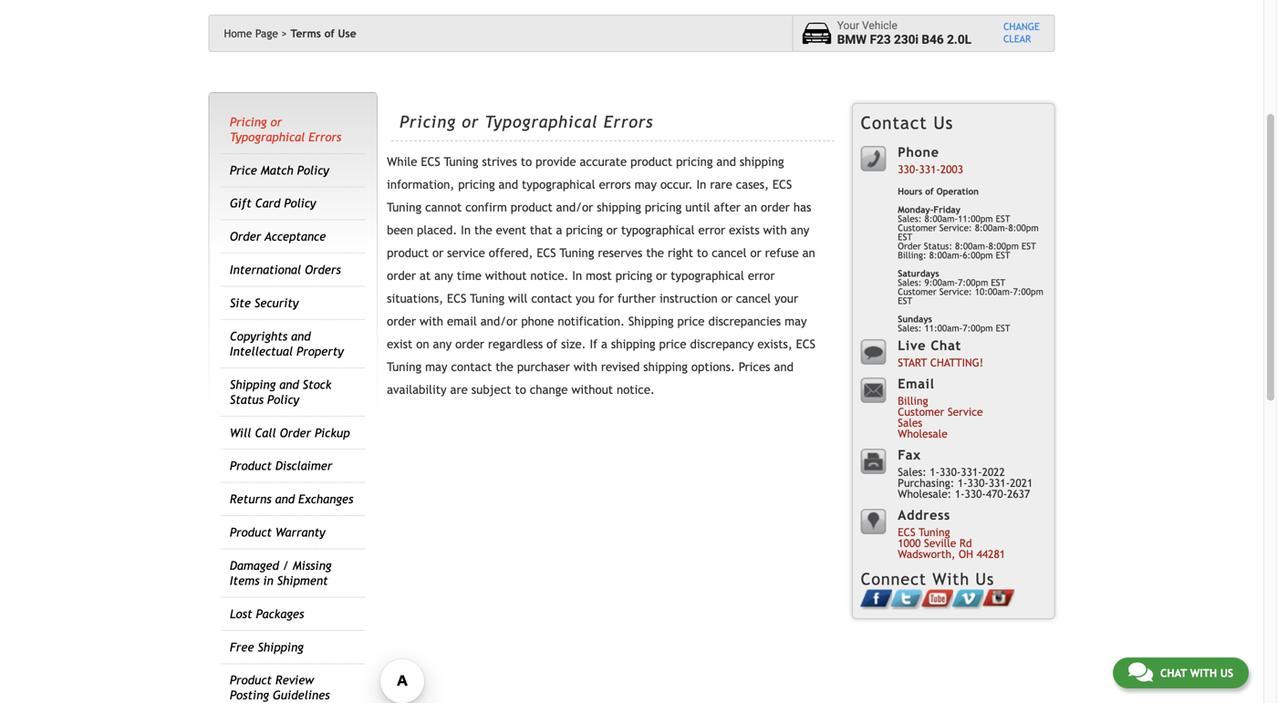 Task type: vqa. For each thing, say whether or not it's contained in the screenshot.
the 470-
yes



Task type: locate. For each thing, give the bounding box(es) containing it.
pricing up while
[[400, 112, 456, 131]]

and/or
[[556, 200, 593, 214], [480, 314, 518, 329]]

1 product from the top
[[230, 459, 272, 473]]

product up returns
[[230, 459, 272, 473]]

the down confirm
[[474, 223, 492, 237]]

product down returns
[[230, 525, 272, 540]]

2 sales: from the top
[[898, 277, 922, 288]]

in up service
[[461, 223, 471, 237]]

2 vertical spatial product
[[387, 246, 429, 260]]

1 horizontal spatial the
[[496, 360, 513, 374]]

6:00pm
[[963, 250, 993, 260]]

service
[[447, 246, 485, 260]]

of inside hours of operation monday-friday sales: 8:00am-11:00pm est customer service: 8:00am-8:00pm est order status: 8:00am-8:00pm est billing: 8:00am-6:00pm est saturdays sales: 9:00am-7:00pm est customer service: 10:00am-7:00pm est sundays sales: 11:00am-7:00pm est
[[925, 186, 934, 197]]

7:00pm down 6:00pm at the right top of the page
[[958, 277, 988, 288]]

est
[[996, 213, 1010, 224], [898, 232, 912, 242], [1022, 241, 1036, 251], [996, 250, 1010, 260], [991, 277, 1006, 288], [898, 296, 912, 306], [996, 323, 1010, 333]]

1 vertical spatial price
[[659, 337, 686, 351]]

1 vertical spatial shipping
[[230, 378, 276, 392]]

product warranty
[[230, 525, 325, 540]]

home page
[[224, 27, 278, 40]]

shipping up 'revised'
[[611, 337, 656, 351]]

lost packages
[[230, 607, 304, 621]]

1 vertical spatial any
[[434, 269, 453, 283]]

331- inside phone 330-331-2003
[[919, 163, 940, 175]]

0 vertical spatial a
[[556, 223, 562, 237]]

pricing or typographical errors
[[400, 112, 654, 131], [230, 115, 341, 144]]

1 vertical spatial customer
[[898, 286, 937, 297]]

1 vertical spatial product
[[230, 525, 272, 540]]

sales: down 'billing:'
[[898, 277, 922, 288]]

product up that
[[511, 200, 553, 214]]

330- up wholesale:
[[940, 466, 961, 478]]

damaged
[[230, 559, 279, 573]]

0 vertical spatial service:
[[939, 223, 972, 233]]

470-
[[986, 487, 1007, 500]]

site security link
[[230, 296, 299, 310]]

shipping
[[740, 155, 784, 169], [597, 200, 641, 214], [611, 337, 656, 351], [643, 360, 688, 374]]

pricing
[[400, 112, 456, 131], [230, 115, 267, 129]]

3 customer from the top
[[898, 405, 944, 418]]

typographical up provide
[[485, 112, 598, 131]]

shipping up status
[[230, 378, 276, 392]]

1 horizontal spatial error
[[748, 269, 775, 283]]

hours
[[898, 186, 923, 197]]

of for terms
[[324, 27, 335, 40]]

11:00am-
[[925, 323, 963, 333]]

us up phone
[[934, 113, 954, 133]]

0 vertical spatial policy
[[297, 163, 329, 177]]

a
[[556, 223, 562, 237], [601, 337, 608, 351]]

1 horizontal spatial errors
[[604, 112, 654, 131]]

review
[[275, 673, 314, 688]]

0 horizontal spatial contact
[[451, 360, 492, 374]]

1 vertical spatial without
[[571, 383, 613, 397]]

an down "cases,"
[[744, 200, 757, 214]]

errors up accurate
[[604, 112, 654, 131]]

and up property
[[291, 329, 311, 343]]

a right if
[[601, 337, 608, 351]]

and down the strives at the top left
[[499, 178, 518, 192]]

1 horizontal spatial notice.
[[617, 383, 655, 397]]

0 vertical spatial without
[[485, 269, 527, 283]]

tuning left the strives at the top left
[[444, 155, 478, 169]]

notification.
[[558, 314, 625, 329]]

0 vertical spatial typographical
[[522, 178, 595, 192]]

0 vertical spatial error
[[698, 223, 725, 237]]

order right "call"
[[280, 426, 311, 440]]

for
[[598, 292, 614, 306]]

with
[[933, 570, 970, 589]]

8:00am- up status:
[[925, 213, 958, 224]]

sales: up live
[[898, 323, 922, 333]]

1 vertical spatial policy
[[284, 196, 316, 210]]

2 vertical spatial of
[[547, 337, 557, 351]]

0 vertical spatial 8:00pm
[[1008, 223, 1039, 233]]

shipping down further on the top of page
[[628, 314, 674, 329]]

4 sales: from the top
[[898, 466, 927, 478]]

1 horizontal spatial a
[[601, 337, 608, 351]]

or up the reserves
[[606, 223, 618, 237]]

2 vertical spatial may
[[425, 360, 447, 374]]

1 vertical spatial and/or
[[480, 314, 518, 329]]

items
[[230, 574, 260, 588]]

of left use on the left
[[324, 27, 335, 40]]

0 vertical spatial chat
[[931, 338, 961, 353]]

tuning up been
[[387, 200, 422, 214]]

any right on
[[433, 337, 452, 351]]

address
[[898, 508, 951, 523]]

0 vertical spatial product
[[631, 155, 672, 169]]

copyrights
[[230, 329, 287, 343]]

error
[[698, 223, 725, 237], [748, 269, 775, 283]]

1 horizontal spatial pricing
[[400, 112, 456, 131]]

been
[[387, 223, 413, 237]]

exists,
[[757, 337, 792, 351]]

after
[[714, 200, 741, 214]]

product up occur.
[[631, 155, 672, 169]]

2 horizontal spatial us
[[1220, 667, 1233, 680]]

0 vertical spatial us
[[934, 113, 954, 133]]

the down regardless
[[496, 360, 513, 374]]

pricing up "price"
[[230, 115, 267, 129]]

returns
[[230, 492, 271, 506]]

seville
[[924, 537, 956, 549]]

0 horizontal spatial chat
[[931, 338, 961, 353]]

3 product from the top
[[230, 673, 272, 688]]

1 service: from the top
[[939, 223, 972, 233]]

billing
[[898, 394, 928, 407]]

contact up are
[[451, 360, 492, 374]]

1 horizontal spatial order
[[280, 426, 311, 440]]

1 horizontal spatial chat
[[1160, 667, 1187, 680]]

cases,
[[736, 178, 769, 192]]

cannot
[[425, 200, 462, 214]]

gift
[[230, 196, 252, 210]]

order down gift
[[230, 230, 261, 244]]

order inside hours of operation monday-friday sales: 8:00am-11:00pm est customer service: 8:00am-8:00pm est order status: 8:00am-8:00pm est billing: 8:00am-6:00pm est saturdays sales: 9:00am-7:00pm est customer service: 10:00am-7:00pm est sundays sales: 11:00am-7:00pm est
[[898, 241, 921, 251]]

3 sales: from the top
[[898, 323, 922, 333]]

the left right
[[646, 246, 664, 260]]

0 horizontal spatial order
[[230, 230, 261, 244]]

cancel down 'exists'
[[712, 246, 747, 260]]

1 horizontal spatial product
[[511, 200, 553, 214]]

product for product warranty
[[230, 525, 272, 540]]

typographical down provide
[[522, 178, 595, 192]]

230i
[[894, 32, 919, 47]]

1 vertical spatial notice.
[[617, 383, 655, 397]]

may down your
[[785, 314, 807, 329]]

tuning down time
[[470, 292, 505, 306]]

discrepancy
[[690, 337, 754, 351]]

1 vertical spatial an
[[802, 246, 815, 260]]

product
[[631, 155, 672, 169], [511, 200, 553, 214], [387, 246, 429, 260]]

0 vertical spatial notice.
[[530, 269, 569, 283]]

1 horizontal spatial in
[[572, 269, 582, 283]]

ecs
[[421, 155, 440, 169], [773, 178, 792, 192], [537, 246, 556, 260], [447, 292, 467, 306], [796, 337, 816, 351], [898, 526, 916, 539]]

and/or up regardless
[[480, 314, 518, 329]]

1 horizontal spatial may
[[635, 178, 657, 192]]

a right that
[[556, 223, 562, 237]]

pricing or typographical errors up the strives at the top left
[[400, 112, 654, 131]]

and up rare
[[717, 155, 736, 169]]

1 vertical spatial cancel
[[736, 292, 771, 306]]

11:00pm
[[958, 213, 993, 224]]

0 vertical spatial cancel
[[712, 246, 747, 260]]

of left size. at the left
[[547, 337, 557, 351]]

0 vertical spatial customer
[[898, 223, 937, 233]]

chat with us link
[[1113, 658, 1249, 689]]

to right the strives at the top left
[[521, 155, 532, 169]]

ecs right exists,
[[796, 337, 816, 351]]

change
[[1003, 21, 1040, 32]]

tuning down address
[[919, 526, 950, 539]]

0 vertical spatial product
[[230, 459, 272, 473]]

2 vertical spatial us
[[1220, 667, 1233, 680]]

7:00pm down 10:00am- at the top right of the page
[[963, 323, 993, 333]]

and inside copyrights and intellectual property
[[291, 329, 311, 343]]

cancel
[[712, 246, 747, 260], [736, 292, 771, 306]]

pricing or typographical errors up price match policy
[[230, 115, 341, 144]]

0 vertical spatial the
[[474, 223, 492, 237]]

size.
[[561, 337, 586, 351]]

1 vertical spatial 8:00pm
[[989, 241, 1019, 251]]

free shipping
[[230, 640, 304, 654]]

or up confirm
[[462, 112, 479, 131]]

has
[[794, 200, 811, 214]]

property
[[297, 344, 344, 358]]

information,
[[387, 178, 455, 192]]

match
[[261, 163, 293, 177]]

typographical inside pricing or typographical errors link
[[230, 130, 305, 144]]

/
[[283, 559, 289, 573]]

with down if
[[574, 360, 597, 374]]

1 horizontal spatial without
[[571, 383, 613, 397]]

0 horizontal spatial errors
[[309, 130, 341, 144]]

ecs down address
[[898, 526, 916, 539]]

change clear
[[1003, 21, 1040, 45]]

service: left 10:00am- at the top right of the page
[[939, 286, 972, 297]]

chat down 11:00am-
[[931, 338, 961, 353]]

0 horizontal spatial product
[[387, 246, 429, 260]]

sales:
[[898, 213, 922, 224], [898, 277, 922, 288], [898, 323, 922, 333], [898, 466, 927, 478]]

errors up price match policy
[[309, 130, 341, 144]]

any right at
[[434, 269, 453, 283]]

1 horizontal spatial 331-
[[961, 466, 982, 478]]

1 horizontal spatial of
[[547, 337, 557, 351]]

most
[[586, 269, 612, 283]]

email billing customer service sales wholesale
[[898, 376, 983, 440]]

0 vertical spatial shipping
[[628, 314, 674, 329]]

1 horizontal spatial pricing or typographical errors
[[400, 112, 654, 131]]

sales: down fax
[[898, 466, 927, 478]]

will call order pickup
[[230, 426, 350, 440]]

0 horizontal spatial may
[[425, 360, 447, 374]]

ecs up email
[[447, 292, 467, 306]]

typographical up right
[[621, 223, 695, 237]]

shipping up "cases,"
[[740, 155, 784, 169]]

operation
[[937, 186, 979, 197]]

in
[[263, 574, 273, 588]]

gift card policy
[[230, 196, 316, 210]]

availability
[[387, 383, 447, 397]]

2 vertical spatial typographical
[[671, 269, 744, 283]]

f23
[[870, 32, 891, 47]]

any down has at the right of the page
[[791, 223, 809, 237]]

1- right wholesale:
[[955, 487, 965, 500]]

1 customer from the top
[[898, 223, 937, 233]]

error down the until
[[698, 223, 725, 237]]

of right hours
[[925, 186, 934, 197]]

price
[[677, 314, 705, 329], [659, 337, 686, 351]]

0 horizontal spatial a
[[556, 223, 562, 237]]

2 horizontal spatial the
[[646, 246, 664, 260]]

0 horizontal spatial an
[[744, 200, 757, 214]]

to right right
[[697, 246, 708, 260]]

sales: down hours
[[898, 213, 922, 224]]

1 vertical spatial in
[[461, 223, 471, 237]]

revised
[[601, 360, 640, 374]]

8:00am-
[[925, 213, 958, 224], [975, 223, 1008, 233], [955, 241, 989, 251], [929, 250, 963, 260]]

1 horizontal spatial us
[[976, 570, 994, 589]]

while
[[387, 155, 417, 169]]

product down been
[[387, 246, 429, 260]]

any
[[791, 223, 809, 237], [434, 269, 453, 283], [433, 337, 452, 351]]

service: down friday
[[939, 223, 972, 233]]

without
[[485, 269, 527, 283], [571, 383, 613, 397]]

ecs right "cases,"
[[773, 178, 792, 192]]

rd
[[960, 537, 972, 549]]

0 vertical spatial any
[[791, 223, 809, 237]]

2 horizontal spatial of
[[925, 186, 934, 197]]

us right comments icon
[[1220, 667, 1233, 680]]

0 horizontal spatial typographical
[[230, 130, 305, 144]]

2 vertical spatial customer
[[898, 405, 944, 418]]

10:00am-
[[975, 286, 1013, 297]]

policy for price match policy
[[297, 163, 329, 177]]

1 vertical spatial product
[[511, 200, 553, 214]]

1 vertical spatial may
[[785, 314, 807, 329]]

event
[[496, 223, 526, 237]]

0 vertical spatial of
[[324, 27, 335, 40]]

typographical up match
[[230, 130, 305, 144]]

0 vertical spatial contact
[[531, 292, 572, 306]]

pricing up further on the top of page
[[616, 269, 652, 283]]

site
[[230, 296, 251, 310]]

pickup
[[315, 426, 350, 440]]

order left status:
[[898, 241, 921, 251]]

0 horizontal spatial the
[[474, 223, 492, 237]]

product inside product review posting guidelines
[[230, 673, 272, 688]]

product for product review posting guidelines
[[230, 673, 272, 688]]

0 vertical spatial in
[[697, 178, 706, 192]]

stock
[[303, 378, 331, 392]]

product for product disclaimer
[[230, 459, 272, 473]]

typographical up instruction
[[671, 269, 744, 283]]

0 vertical spatial may
[[635, 178, 657, 192]]

monday-
[[898, 204, 934, 215]]

an right refuse
[[802, 246, 815, 260]]

1 vertical spatial service:
[[939, 286, 972, 297]]

error down refuse
[[748, 269, 775, 283]]

phone 330-331-2003
[[898, 145, 963, 175]]

1 vertical spatial us
[[976, 570, 994, 589]]

us down 44281
[[976, 570, 994, 589]]

2 product from the top
[[230, 525, 272, 540]]

without down 'revised'
[[571, 383, 613, 397]]

2.0l
[[947, 32, 972, 47]]

free shipping link
[[230, 640, 304, 654]]

home page link
[[224, 27, 287, 40]]

0 horizontal spatial 331-
[[919, 163, 940, 175]]

occur.
[[660, 178, 693, 192]]

lost
[[230, 607, 252, 621]]

2 vertical spatial the
[[496, 360, 513, 374]]

1 vertical spatial a
[[601, 337, 608, 351]]

1 horizontal spatial and/or
[[556, 200, 593, 214]]

8:00pm down 11:00pm
[[989, 241, 1019, 251]]

pricing down occur.
[[645, 200, 682, 214]]

notice. down offered,
[[530, 269, 569, 283]]

in
[[697, 178, 706, 192], [461, 223, 471, 237], [572, 269, 582, 283]]

to left change
[[515, 383, 526, 397]]

2 vertical spatial policy
[[267, 393, 299, 407]]

contact up phone
[[531, 292, 572, 306]]

may right errors
[[635, 178, 657, 192]]

us for connect
[[976, 570, 994, 589]]



Task type: describe. For each thing, give the bounding box(es) containing it.
use
[[338, 27, 356, 40]]

address ecs tuning 1000 seville rd wadsworth, oh 44281
[[898, 508, 1005, 560]]

policy for gift card policy
[[284, 196, 316, 210]]

1- left 2022
[[958, 476, 967, 489]]

ecs up information,
[[421, 155, 440, 169]]

1 vertical spatial contact
[[451, 360, 492, 374]]

product disclaimer
[[230, 459, 332, 473]]

1 vertical spatial error
[[748, 269, 775, 283]]

of inside while ecs tuning strives to provide accurate product pricing and shipping information, pricing and typographical errors may occur. in rare cases, ecs tuning cannot confirm product and/or shipping pricing until after an order has been placed. in the event that a pricing or typographical error exists with any product or service offered, ecs tuning reserves the right to cancel or refuse an order at any time without notice. in most pricing or typographical error situations, ecs tuning will contact you for further instruction or cancel your order with email and/or phone notification. shipping price discrepancies may exist on any order regardless of size. if a shipping price discrepancy exists, ecs tuning may contact the purchaser with revised shipping options. prices and availability are subject to change without notice.
[[547, 337, 557, 351]]

chatting!
[[930, 356, 984, 369]]

order up exist
[[387, 314, 416, 329]]

and down product disclaimer
[[275, 492, 295, 506]]

with up refuse
[[763, 223, 787, 237]]

or down 'exists'
[[750, 246, 761, 260]]

sales: inside fax sales: 1-330-331-2022 purchasing: 1-330-331-2021 wholesale: 1-330-470-2637
[[898, 466, 927, 478]]

8:00am- up 6:00pm at the right top of the page
[[975, 223, 1008, 233]]

1 horizontal spatial contact
[[531, 292, 572, 306]]

2 horizontal spatial product
[[631, 155, 672, 169]]

orders
[[305, 263, 341, 277]]

wholesale link
[[898, 427, 948, 440]]

or up match
[[271, 115, 282, 129]]

packages
[[256, 607, 304, 621]]

chat with us
[[1160, 667, 1233, 680]]

discrepancies
[[708, 314, 781, 329]]

0 vertical spatial an
[[744, 200, 757, 214]]

you
[[576, 292, 595, 306]]

fax sales: 1-330-331-2022 purchasing: 1-330-331-2021 wholesale: 1-330-470-2637
[[898, 447, 1033, 500]]

sales
[[898, 416, 923, 429]]

exchanges
[[298, 492, 353, 506]]

oh
[[959, 548, 973, 560]]

chat inside the live chat start chatting!
[[931, 338, 961, 353]]

shipping and stock status policy link
[[230, 378, 331, 407]]

2 vertical spatial to
[[515, 383, 526, 397]]

0 vertical spatial to
[[521, 155, 532, 169]]

comments image
[[1128, 661, 1153, 683]]

sales link
[[898, 416, 923, 429]]

options.
[[691, 360, 735, 374]]

order left at
[[387, 269, 416, 283]]

errors
[[599, 178, 631, 192]]

1 vertical spatial the
[[646, 246, 664, 260]]

pricing up the reserves
[[566, 223, 603, 237]]

330- left 2637
[[967, 476, 989, 489]]

2 vertical spatial shipping
[[258, 640, 304, 654]]

returns and exchanges
[[230, 492, 353, 506]]

live
[[898, 338, 926, 353]]

0 horizontal spatial pricing
[[230, 115, 267, 129]]

right
[[668, 246, 693, 260]]

8:00am- up 9:00am-
[[929, 250, 963, 260]]

reserves
[[598, 246, 643, 260]]

exist
[[387, 337, 413, 351]]

and inside shipping and stock status policy
[[279, 378, 299, 392]]

sundays
[[898, 314, 932, 324]]

price
[[230, 163, 257, 177]]

order acceptance
[[230, 230, 326, 244]]

phone
[[898, 145, 939, 160]]

330- inside phone 330-331-2003
[[898, 163, 919, 175]]

and down exists,
[[774, 360, 794, 374]]

will
[[230, 426, 251, 440]]

that
[[530, 223, 552, 237]]

rare
[[710, 178, 732, 192]]

1000
[[898, 537, 921, 549]]

vehicle
[[862, 19, 898, 32]]

provide
[[536, 155, 576, 169]]

0 vertical spatial price
[[677, 314, 705, 329]]

1 vertical spatial to
[[697, 246, 708, 260]]

placed.
[[417, 223, 457, 237]]

wholesale
[[898, 427, 948, 440]]

1 vertical spatial chat
[[1160, 667, 1187, 680]]

will call order pickup link
[[230, 426, 350, 440]]

with up on
[[420, 314, 443, 329]]

2 service: from the top
[[939, 286, 972, 297]]

2637
[[1007, 487, 1030, 500]]

shipping down errors
[[597, 200, 641, 214]]

posting
[[230, 688, 269, 703]]

44281
[[977, 548, 1005, 560]]

on
[[416, 337, 429, 351]]

further
[[618, 292, 656, 306]]

shipping and stock status policy
[[230, 378, 331, 407]]

order down email
[[455, 337, 484, 351]]

pricing up confirm
[[458, 178, 495, 192]]

purchaser
[[517, 360, 570, 374]]

0 horizontal spatial notice.
[[530, 269, 569, 283]]

change link
[[1003, 21, 1040, 33]]

tuning up most
[[560, 246, 594, 260]]

2022
[[982, 466, 1005, 478]]

hours of operation monday-friday sales: 8:00am-11:00pm est customer service: 8:00am-8:00pm est order status: 8:00am-8:00pm est billing: 8:00am-6:00pm est saturdays sales: 9:00am-7:00pm est customer service: 10:00am-7:00pm est sundays sales: 11:00am-7:00pm est
[[898, 186, 1044, 333]]

0 horizontal spatial in
[[461, 223, 471, 237]]

0 horizontal spatial and/or
[[480, 314, 518, 329]]

2 vertical spatial in
[[572, 269, 582, 283]]

or up instruction
[[656, 269, 667, 283]]

your
[[837, 19, 859, 32]]

change
[[530, 383, 568, 397]]

warranty
[[275, 525, 325, 540]]

0 horizontal spatial pricing or typographical errors
[[230, 115, 341, 144]]

330- down 2022
[[965, 487, 986, 500]]

8:00am- down 11:00pm
[[955, 241, 989, 251]]

1 vertical spatial typographical
[[621, 223, 695, 237]]

instruction
[[660, 292, 718, 306]]

order acceptance link
[[230, 230, 326, 244]]

tuning inside address ecs tuning 1000 seville rd wadsworth, oh 44281
[[919, 526, 950, 539]]

shipping inside while ecs tuning strives to provide accurate product pricing and shipping information, pricing and typographical errors may occur. in rare cases, ecs tuning cannot confirm product and/or shipping pricing until after an order has been placed. in the event that a pricing or typographical error exists with any product or service offered, ecs tuning reserves the right to cancel or refuse an order at any time without notice. in most pricing or typographical error situations, ecs tuning will contact you for further instruction or cancel your order with email and/or phone notification. shipping price discrepancies may exist on any order regardless of size. if a shipping price discrepancy exists, ecs tuning may contact the purchaser with revised shipping options. prices and availability are subject to change without notice.
[[628, 314, 674, 329]]

situations,
[[387, 292, 443, 306]]

customer inside email billing customer service sales wholesale
[[898, 405, 944, 418]]

customer service link
[[898, 405, 983, 418]]

with right comments icon
[[1190, 667, 1217, 680]]

ecs inside address ecs tuning 1000 seville rd wadsworth, oh 44281
[[898, 526, 916, 539]]

call
[[255, 426, 276, 440]]

errors inside pricing or typographical errors link
[[309, 130, 341, 144]]

of for hours
[[925, 186, 934, 197]]

price match policy
[[230, 163, 329, 177]]

disclaimer
[[275, 459, 332, 473]]

shipment
[[277, 574, 328, 588]]

ecs down that
[[537, 246, 556, 260]]

2 horizontal spatial 331-
[[989, 476, 1010, 489]]

start chatting! link
[[898, 356, 984, 369]]

international orders
[[230, 263, 341, 277]]

email
[[447, 314, 477, 329]]

us for chat
[[1220, 667, 1233, 680]]

policy inside shipping and stock status policy
[[267, 393, 299, 407]]

prices
[[739, 360, 770, 374]]

free
[[230, 640, 254, 654]]

bmw
[[837, 32, 867, 47]]

1- up wholesale:
[[930, 466, 940, 478]]

pricing up occur.
[[676, 155, 713, 169]]

tuning down exist
[[387, 360, 422, 374]]

2 horizontal spatial may
[[785, 314, 807, 329]]

international orders link
[[230, 263, 341, 277]]

product review posting guidelines
[[230, 673, 330, 703]]

1 horizontal spatial an
[[802, 246, 815, 260]]

order left has at the right of the page
[[761, 200, 790, 214]]

status
[[230, 393, 264, 407]]

lost packages link
[[230, 607, 304, 621]]

intellectual
[[230, 344, 293, 358]]

contact us
[[861, 113, 954, 133]]

connect with us
[[861, 570, 994, 589]]

until
[[685, 200, 710, 214]]

or up discrepancies
[[721, 292, 732, 306]]

connect
[[861, 570, 927, 589]]

2 horizontal spatial in
[[697, 178, 706, 192]]

or down placed.
[[432, 246, 444, 260]]

start
[[898, 356, 927, 369]]

time
[[457, 269, 482, 283]]

shipping right 'revised'
[[643, 360, 688, 374]]

while ecs tuning strives to provide accurate product pricing and shipping information, pricing and typographical errors may occur. in rare cases, ecs tuning cannot confirm product and/or shipping pricing until after an order has been placed. in the event that a pricing or typographical error exists with any product or service offered, ecs tuning reserves the right to cancel or refuse an order at any time without notice. in most pricing or typographical error situations, ecs tuning will contact you for further instruction or cancel your order with email and/or phone notification. shipping price discrepancies may exist on any order regardless of size. if a shipping price discrepancy exists, ecs tuning may contact the purchaser with revised shipping options. prices and availability are subject to change without notice.
[[387, 155, 816, 397]]

shipping inside shipping and stock status policy
[[230, 378, 276, 392]]

0 horizontal spatial error
[[698, 223, 725, 237]]

offered,
[[489, 246, 533, 260]]

2 customer from the top
[[898, 286, 937, 297]]

wadsworth,
[[898, 548, 956, 560]]

1 horizontal spatial typographical
[[485, 112, 598, 131]]

0 horizontal spatial us
[[934, 113, 954, 133]]

0 vertical spatial and/or
[[556, 200, 593, 214]]

7:00pm right 9:00am-
[[1013, 286, 1044, 297]]

exists
[[729, 223, 760, 237]]

2 vertical spatial any
[[433, 337, 452, 351]]

your
[[775, 292, 798, 306]]

1 sales: from the top
[[898, 213, 922, 224]]

will
[[508, 292, 528, 306]]



